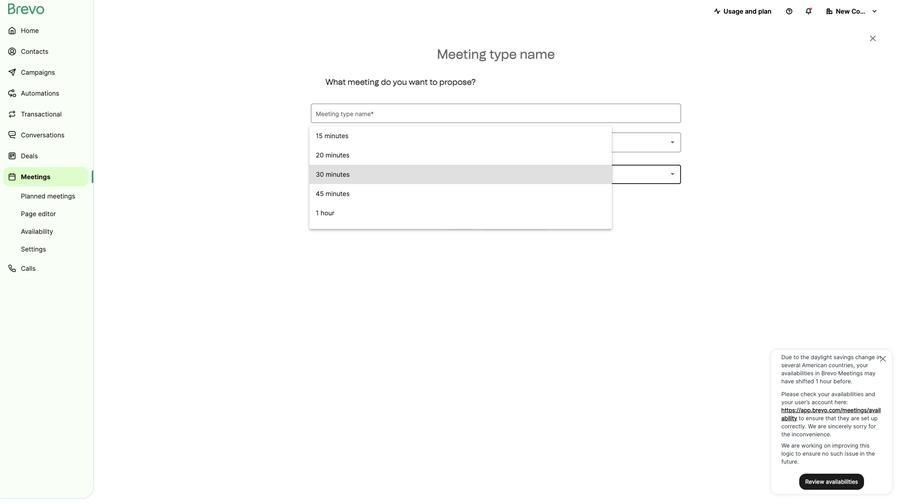 Task type: describe. For each thing, give the bounding box(es) containing it.
30 inside field
[[316, 170, 324, 179]]

and
[[745, 7, 757, 15]]

30 minutes field
[[316, 170, 676, 179]]

automations
[[21, 89, 59, 97]]

campaigns link
[[3, 63, 89, 82]]

page
[[21, 210, 36, 218]]

transactional
[[21, 110, 62, 118]]

automations link
[[3, 84, 89, 103]]

meetings link
[[3, 167, 89, 187]]

availability link
[[3, 224, 89, 240]]

minutes inside field
[[326, 170, 350, 179]]

contacts link
[[3, 42, 89, 61]]

you
[[393, 77, 407, 87]]

45
[[316, 190, 324, 198]]

meeting
[[437, 47, 486, 62]]

deals link
[[3, 146, 89, 166]]

meetings
[[21, 173, 50, 181]]

usage
[[724, 7, 743, 15]]

home link
[[3, 21, 89, 40]]

page editor
[[21, 210, 56, 218]]

15
[[316, 132, 323, 140]]

settings link
[[3, 241, 89, 257]]

name
[[520, 47, 555, 62]]

list box containing 15 minutes
[[309, 126, 612, 242]]

page editor link
[[3, 206, 89, 222]]

transactional link
[[3, 105, 89, 124]]



Task type: locate. For each thing, give the bounding box(es) containing it.
plan
[[758, 7, 772, 15]]

20 minutes
[[316, 151, 350, 159]]

30 minutes
[[316, 170, 350, 179], [316, 170, 350, 179]]

new
[[836, 7, 850, 15]]

conversations link
[[3, 126, 89, 145]]

usage and plan
[[724, 7, 772, 15]]

want
[[409, 77, 428, 87]]

30
[[316, 170, 324, 179], [316, 170, 324, 179]]

meetings
[[47, 192, 75, 200]]

meeting type name
[[437, 47, 555, 62]]

custom
[[316, 228, 339, 236]]

campaigns
[[21, 68, 55, 76]]

deals
[[21, 152, 38, 160]]

propose?
[[439, 77, 476, 87]]

20
[[316, 151, 324, 159]]

type
[[489, 47, 517, 62]]

meeting
[[348, 77, 379, 87]]

new company
[[836, 7, 881, 15]]

what meeting do you want to propose?
[[325, 77, 476, 87]]

planned meetings
[[21, 192, 75, 200]]

availability
[[21, 228, 53, 236]]

usage and plan button
[[707, 3, 778, 19]]

settings
[[21, 245, 46, 253]]

planned meetings link
[[3, 188, 89, 204]]

new company button
[[820, 3, 884, 19]]

conversations
[[21, 131, 65, 139]]

45 minutes
[[316, 190, 350, 198]]

None text field
[[316, 109, 676, 118]]

hour
[[321, 209, 334, 217]]

minutes
[[324, 132, 349, 140], [326, 151, 350, 159], [326, 170, 350, 179], [326, 170, 350, 179], [326, 190, 350, 198]]

1
[[316, 209, 319, 217]]

to
[[430, 77, 438, 87]]

1 hour
[[316, 209, 334, 217]]

do
[[381, 77, 391, 87]]

planned
[[21, 192, 45, 200]]

15 minutes
[[316, 132, 349, 140]]

contacts
[[21, 47, 48, 56]]

calls
[[21, 265, 36, 273]]

company
[[851, 7, 881, 15]]

calls link
[[3, 259, 89, 278]]

30 minutes inside field
[[316, 170, 350, 179]]

home
[[21, 27, 39, 35]]

what
[[325, 77, 346, 87]]

list box
[[309, 126, 612, 242]]

editor
[[38, 210, 56, 218]]



Task type: vqa. For each thing, say whether or not it's contained in the screenshot.
do at top left
yes



